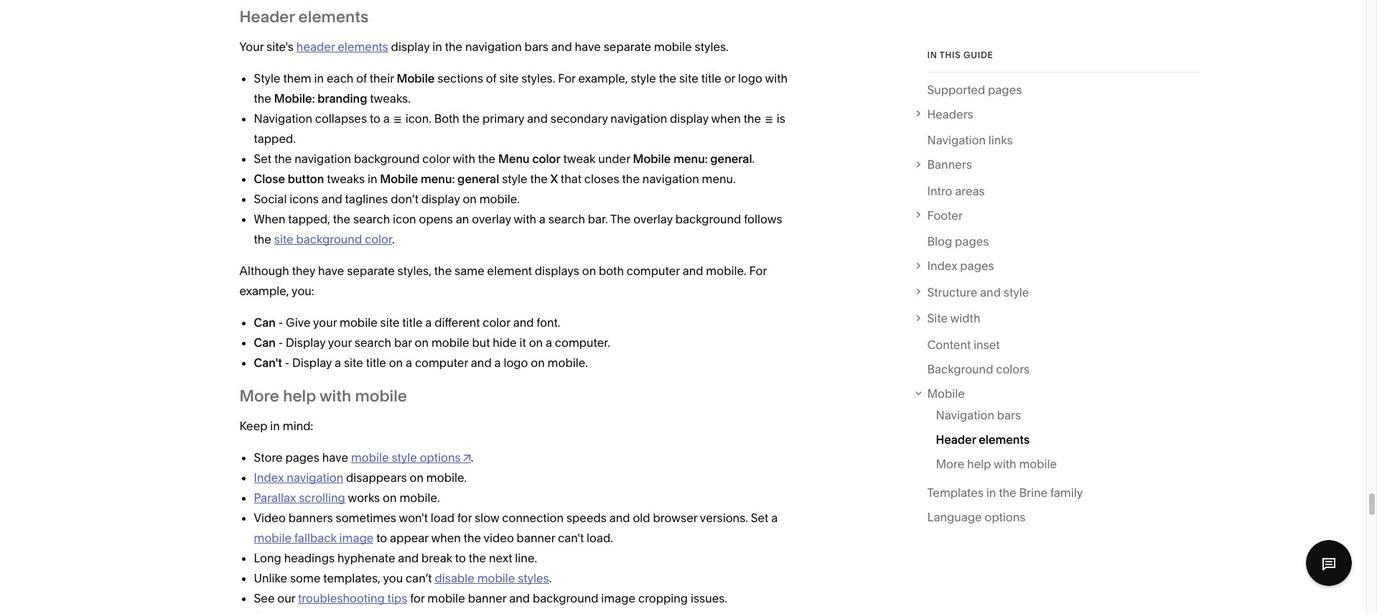 Task type: vqa. For each thing, say whether or not it's contained in the screenshot.
'Marketing'
no



Task type: locate. For each thing, give the bounding box(es) containing it.
help up mind: on the bottom left of page
[[283, 386, 316, 406]]

the
[[611, 212, 631, 226]]

blog pages
[[928, 234, 989, 249]]

to
[[370, 111, 381, 125], [376, 531, 387, 545], [455, 551, 466, 565]]

example, inside the although they have separate styles, the same element displays on both computer and mobile. for example, you:
[[240, 283, 289, 298]]

on up 'an'
[[463, 192, 477, 206]]

styles. up or at right
[[695, 39, 729, 54]]

0 horizontal spatial ☰
[[393, 111, 403, 125]]

for right tips
[[410, 591, 425, 605]]

index down store
[[254, 470, 284, 485]]

1 horizontal spatial styles.
[[695, 39, 729, 54]]

headers
[[928, 107, 974, 121]]

your
[[240, 39, 264, 54]]

pages for blog
[[955, 234, 989, 249]]

in up taglines
[[368, 171, 377, 186]]

1 vertical spatial banner
[[468, 591, 507, 605]]

1 horizontal spatial set
[[751, 510, 769, 525]]

header up site's
[[240, 7, 295, 26]]

navigation up the scrolling
[[287, 470, 344, 485]]

0 vertical spatial general
[[711, 151, 752, 166]]

when down load
[[431, 531, 461, 545]]

background inside navigation collapses to a ☰ icon. both the primary and secondary navigation display when the ☰ is tapped. set the navigation background color with the menu color tweak under mobile menu: general . close button tweaks in mobile menu: general style the x that closes the navigation menu. social icons and taglines don't display on mobile.
[[354, 151, 420, 166]]

language options link
[[928, 507, 1026, 532]]

when inside navigation collapses to a ☰ icon. both the primary and secondary navigation display when the ☰ is tapped. set the navigation background color with the menu color tweak under mobile menu: general . close button tweaks in mobile menu: general style the x that closes the navigation menu. social icons and taglines don't display on mobile.
[[711, 111, 741, 125]]

in
[[928, 50, 938, 60]]

a right versions.
[[772, 510, 778, 525]]

although
[[240, 263, 289, 278]]

0 vertical spatial options
[[420, 450, 461, 464]]

1 vertical spatial for
[[410, 591, 425, 605]]

color up x
[[533, 151, 561, 166]]

display up opens
[[421, 192, 460, 206]]

0 horizontal spatial more
[[240, 386, 279, 406]]

1 vertical spatial for
[[750, 263, 767, 278]]

2 vertical spatial elements
[[979, 433, 1030, 447]]

1 horizontal spatial for
[[458, 510, 472, 525]]

background inside when tapped, the search icon opens an overlay with a search bar. the overlay background follows the
[[676, 212, 742, 226]]

background
[[354, 151, 420, 166], [676, 212, 742, 226], [296, 232, 362, 246], [533, 591, 599, 605]]

intro
[[928, 184, 953, 198]]

different
[[435, 315, 480, 329]]

pages up "index pages"
[[955, 234, 989, 249]]

to down tweaks. on the top left of page
[[370, 111, 381, 125]]

1 vertical spatial options
[[985, 510, 1026, 525]]

logo right or at right
[[738, 71, 763, 85]]

0 horizontal spatial logo
[[504, 355, 528, 370]]

logo down it
[[504, 355, 528, 370]]

bars
[[525, 39, 549, 54], [998, 408, 1021, 423]]

0 vertical spatial when
[[711, 111, 741, 125]]

1 horizontal spatial logo
[[738, 71, 763, 85]]

search
[[353, 212, 390, 226], [549, 212, 585, 226], [355, 335, 392, 350]]

title
[[702, 71, 722, 85], [402, 315, 423, 329], [366, 355, 386, 370]]

index inside "link"
[[928, 259, 958, 273]]

mobile. down computer.
[[548, 355, 588, 370]]

0 vertical spatial for
[[558, 71, 576, 85]]

mobile. up won't
[[400, 490, 440, 505]]

displays
[[535, 263, 580, 278]]

sections of site styles. for example, style the site title or logo with the
[[254, 71, 788, 105]]

2 vertical spatial to
[[455, 551, 466, 565]]

with inside when tapped, the search icon opens an overlay with a search bar. the overlay background follows the
[[514, 212, 537, 226]]

1 vertical spatial computer
[[415, 355, 468, 370]]

☰ left icon. on the top left of page
[[393, 111, 403, 125]]

pages up structure and style
[[961, 259, 995, 273]]

color down both
[[423, 151, 450, 166]]

the left or at right
[[659, 71, 677, 85]]

0 horizontal spatial header
[[240, 7, 295, 26]]

1 horizontal spatial image
[[601, 591, 636, 605]]

break
[[422, 551, 453, 565]]

0 vertical spatial header elements
[[240, 7, 369, 26]]

content inset
[[928, 338, 1000, 352]]

1 horizontal spatial overlay
[[634, 212, 673, 226]]

header elements up the header
[[240, 7, 369, 26]]

☰ left is
[[764, 111, 774, 125]]

mobile style options
[[351, 450, 461, 464]]

- right "can't"
[[285, 355, 290, 370]]

templates in the brine family link
[[928, 483, 1083, 507]]

mobile. up load
[[427, 470, 467, 485]]

1 horizontal spatial help
[[968, 457, 992, 472]]

1 horizontal spatial ☰
[[764, 111, 774, 125]]

index pages
[[928, 259, 995, 273]]

0 horizontal spatial set
[[254, 151, 272, 166]]

for up secondary
[[558, 71, 576, 85]]

1 vertical spatial more
[[936, 457, 965, 472]]

pages down guide
[[988, 83, 1022, 97]]

menu: up opens
[[421, 171, 455, 186]]

bar
[[394, 335, 412, 350]]

mobile. inside navigation collapses to a ☰ icon. both the primary and secondary navigation display when the ☰ is tapped. set the navigation background color with the menu color tweak under mobile menu: general . close button tweaks in mobile menu: general style the x that closes the navigation menu. social icons and taglines don't display on mobile.
[[480, 192, 520, 206]]

1 vertical spatial example,
[[240, 283, 289, 298]]

tapped,
[[288, 212, 330, 226]]

1 vertical spatial logo
[[504, 355, 528, 370]]

for inside the 'sections of site styles. for example, style the site title or logo with the'
[[558, 71, 576, 85]]

with up is
[[765, 71, 788, 85]]

their
[[370, 71, 394, 85]]

color inside can - give your mobile site title a different color and font. can - display your search bar on mobile but hide it on a computer. can't - display a site title on a computer and a logo on mobile.
[[483, 315, 511, 329]]

logo inside the 'sections of site styles. for example, style the site title or logo with the'
[[738, 71, 763, 85]]

display up menu.
[[670, 111, 709, 125]]

computer right both
[[627, 263, 680, 278]]

and inside the although they have separate styles, the same element displays on both computer and mobile. for example, you:
[[683, 263, 704, 278]]

example, down although
[[240, 283, 289, 298]]

0 vertical spatial example,
[[579, 71, 628, 85]]

mind:
[[283, 419, 313, 433]]

0 horizontal spatial separate
[[347, 263, 395, 278]]

header elements link
[[297, 39, 388, 54]]

- up "can't"
[[279, 335, 283, 350]]

general down menu in the top of the page
[[458, 171, 499, 186]]

navigation inside navigation collapses to a ☰ icon. both the primary and secondary navigation display when the ☰ is tapped. set the navigation background color with the menu color tweak under mobile menu: general . close button tweaks in mobile menu: general style the x that closes the navigation menu. social icons and taglines don't display on mobile.
[[254, 111, 312, 125]]

1 horizontal spatial computer
[[627, 263, 680, 278]]

in this guide
[[928, 50, 994, 60]]

on right it
[[529, 335, 543, 350]]

2 vertical spatial title
[[366, 355, 386, 370]]

sometimes
[[336, 510, 396, 525]]

index for index navigation disappears on mobile. parallax scrolling works on mobile. video banners sometimes won't load for slow connection speeds and old browser versions. set a mobile fallback image to appear when the video banner can't load. long headings hyphenate and break to the next line. unlike some templates, you can't disable mobile styles . see our troubleshooting tips for mobile banner and background image cropping issues.
[[254, 470, 284, 485]]

for down follows
[[750, 263, 767, 278]]

index down "blog"
[[928, 259, 958, 273]]

follows
[[744, 212, 783, 226]]

2 horizontal spatial title
[[702, 71, 722, 85]]

mobile. down follows
[[706, 263, 747, 278]]

and inside dropdown button
[[980, 285, 1001, 299]]

image left cropping
[[601, 591, 636, 605]]

0 horizontal spatial for
[[558, 71, 576, 85]]

styles. inside the 'sections of site styles. for example, style the site title or logo with the'
[[522, 71, 556, 85]]

options
[[420, 450, 461, 464], [985, 510, 1026, 525]]

0 horizontal spatial more help with mobile
[[240, 386, 407, 406]]

pages up the index navigation link
[[286, 450, 320, 464]]

1 horizontal spatial header
[[936, 433, 976, 447]]

1 vertical spatial index
[[254, 470, 284, 485]]

0 horizontal spatial overlay
[[472, 212, 511, 226]]

0 vertical spatial help
[[283, 386, 316, 406]]

more up "keep"
[[240, 386, 279, 406]]

1 horizontal spatial when
[[711, 111, 741, 125]]

with down both
[[453, 151, 475, 166]]

have inside the although they have separate styles, the same element displays on both computer and mobile. for example, you:
[[318, 263, 344, 278]]

color up hide
[[483, 315, 511, 329]]

on down font.
[[531, 355, 545, 370]]

background up the don't
[[354, 151, 420, 166]]

2 can from the top
[[254, 335, 276, 350]]

1 can from the top
[[254, 315, 276, 329]]

0 horizontal spatial for
[[410, 591, 425, 605]]

navigation links link
[[928, 130, 1013, 155]]

example, inside the 'sections of site styles. for example, style the site title or logo with the'
[[579, 71, 628, 85]]

index pages button
[[913, 256, 1200, 276]]

navigation up tapped.
[[254, 111, 312, 125]]

in inside navigation collapses to a ☰ icon. both the primary and secondary navigation display when the ☰ is tapped. set the navigation background color with the menu color tweak under mobile menu: general . close button tweaks in mobile menu: general style the x that closes the navigation menu. social icons and taglines don't display on mobile.
[[368, 171, 377, 186]]

computer
[[627, 263, 680, 278], [415, 355, 468, 370]]

the left brine
[[999, 486, 1017, 500]]

image down sometimes
[[339, 531, 374, 545]]

bars up header elements link
[[998, 408, 1021, 423]]

banner down connection
[[517, 531, 555, 545]]

the right both
[[462, 111, 480, 125]]

for right load
[[458, 510, 472, 525]]

1 horizontal spatial bars
[[998, 408, 1021, 423]]

1 ☰ from the left
[[393, 111, 403, 125]]

elements up style them in each of their mobile
[[338, 39, 388, 54]]

font.
[[537, 315, 561, 329]]

1 vertical spatial title
[[402, 315, 423, 329]]

display
[[286, 335, 326, 350], [292, 355, 332, 370]]

navigation inside index navigation disappears on mobile. parallax scrolling works on mobile. video banners sometimes won't load for slow connection speeds and old browser versions. set a mobile fallback image to appear when the video banner can't load. long headings hyphenate and break to the next line. unlike some templates, you can't disable mobile styles . see our troubleshooting tips for mobile banner and background image cropping issues.
[[287, 470, 344, 485]]

to up disable
[[455, 551, 466, 565]]

set inside navigation collapses to a ☰ icon. both the primary and secondary navigation display when the ☰ is tapped. set the navigation background color with the menu color tweak under mobile menu: general . close button tweaks in mobile menu: general style the x that closes the navigation menu. social icons and taglines don't display on mobile.
[[254, 151, 272, 166]]

of left their
[[356, 71, 367, 85]]

content inset link
[[928, 335, 1000, 359]]

the left is
[[744, 111, 761, 125]]

1 vertical spatial can
[[254, 335, 276, 350]]

1 horizontal spatial separate
[[604, 39, 652, 54]]

banner down disable mobile styles link
[[468, 591, 507, 605]]

a up the displays
[[539, 212, 546, 226]]

mobile inside dropdown button
[[928, 386, 965, 401]]

mobile up tweaks. on the top left of page
[[397, 71, 435, 85]]

when down or at right
[[711, 111, 741, 125]]

bars up the 'sections of site styles. for example, style the site title or logo with the'
[[525, 39, 549, 54]]

0 vertical spatial image
[[339, 531, 374, 545]]

0 vertical spatial separate
[[604, 39, 652, 54]]

0 vertical spatial styles.
[[695, 39, 729, 54]]

disable
[[435, 571, 475, 585]]

0 horizontal spatial when
[[431, 531, 461, 545]]

templates
[[928, 486, 984, 500]]

0 vertical spatial set
[[254, 151, 272, 166]]

0 vertical spatial menu:
[[674, 151, 708, 166]]

more help with mobile down header elements link
[[936, 457, 1057, 472]]

search left bar
[[355, 335, 392, 350]]

elements up more help with mobile link
[[979, 433, 1030, 447]]

a right "can't"
[[335, 355, 341, 370]]

0 vertical spatial to
[[370, 111, 381, 125]]

0 horizontal spatial index
[[254, 470, 284, 485]]

set up close
[[254, 151, 272, 166]]

on left both
[[582, 263, 596, 278]]

0 vertical spatial banner
[[517, 531, 555, 545]]

general
[[711, 151, 752, 166], [458, 171, 499, 186]]

pages for store
[[286, 450, 320, 464]]

more up 'templates' at the bottom right of page
[[936, 457, 965, 472]]

your right give
[[313, 315, 337, 329]]

separate
[[604, 39, 652, 54], [347, 263, 395, 278]]

1 horizontal spatial more help with mobile
[[936, 457, 1057, 472]]

1 overlay from the left
[[472, 212, 511, 226]]

your
[[313, 315, 337, 329], [328, 335, 352, 350]]

background
[[928, 362, 994, 376]]

the left same
[[434, 263, 452, 278]]

on
[[463, 192, 477, 206], [582, 263, 596, 278], [415, 335, 429, 350], [529, 335, 543, 350], [389, 355, 403, 370], [531, 355, 545, 370], [410, 470, 424, 485], [383, 490, 397, 505]]

banners
[[289, 510, 333, 525]]

computer inside can - give your mobile site title a different color and font. can - display your search bar on mobile but hide it on a computer. can't - display a site title on a computer and a logo on mobile.
[[415, 355, 468, 370]]

logo inside can - give your mobile site title a different color and font. can - display your search bar on mobile but hide it on a computer. can't - display a site title on a computer and a logo on mobile.
[[504, 355, 528, 370]]

0 vertical spatial computer
[[627, 263, 680, 278]]

display
[[391, 39, 430, 54], [670, 111, 709, 125], [421, 192, 460, 206]]

give
[[286, 315, 311, 329]]

navigation up header elements link
[[936, 408, 995, 423]]

0 vertical spatial elements
[[298, 7, 369, 26]]

1 horizontal spatial of
[[486, 71, 497, 85]]

0 horizontal spatial header elements
[[240, 7, 369, 26]]

icon.
[[406, 111, 432, 125]]

options down the 'templates in the brine family' link
[[985, 510, 1026, 525]]

and
[[551, 39, 572, 54], [527, 111, 548, 125], [322, 192, 342, 206], [683, 263, 704, 278], [980, 285, 1001, 299], [513, 315, 534, 329], [471, 355, 492, 370], [610, 510, 630, 525], [398, 551, 419, 565], [509, 591, 530, 605]]

same
[[455, 263, 485, 278]]

navigation up the sections
[[465, 39, 522, 54]]

2 vertical spatial display
[[421, 192, 460, 206]]

2 of from the left
[[486, 71, 497, 85]]

under
[[599, 151, 630, 166]]

1 vertical spatial when
[[431, 531, 461, 545]]

sections
[[438, 71, 483, 85]]

0 vertical spatial display
[[391, 39, 430, 54]]

supported
[[928, 83, 986, 97]]

menu.
[[702, 171, 736, 186]]

1 vertical spatial elements
[[338, 39, 388, 54]]

to up hyphenate
[[376, 531, 387, 545]]

1 vertical spatial have
[[318, 263, 344, 278]]

x
[[551, 171, 558, 186]]

the left next
[[469, 551, 486, 565]]

button
[[288, 171, 324, 186]]

1 horizontal spatial header elements
[[936, 433, 1030, 447]]

pages inside "link"
[[961, 259, 995, 273]]

the inside the although they have separate styles, the same element displays on both computer and mobile. for example, you:
[[434, 263, 452, 278]]

1 vertical spatial separate
[[347, 263, 395, 278]]

styles.
[[695, 39, 729, 54], [522, 71, 556, 85]]

0 vertical spatial your
[[313, 315, 337, 329]]

navigation for navigation collapses to a ☰ icon. both the primary and secondary navigation display when the ☰ is tapped. set the navigation background color with the menu color tweak under mobile menu: general . close button tweaks in mobile menu: general style the x that closes the navigation menu. social icons and taglines don't display on mobile.
[[254, 111, 312, 125]]

0 vertical spatial title
[[702, 71, 722, 85]]

example, up secondary
[[579, 71, 628, 85]]

closes
[[585, 171, 620, 186]]

mobile:
[[274, 91, 315, 105]]

style inside navigation collapses to a ☰ icon. both the primary and secondary navigation display when the ☰ is tapped. set the navigation background color with the menu color tweak under mobile menu: general . close button tweaks in mobile menu: general style the x that closes the navigation menu. social icons and taglines don't display on mobile.
[[502, 171, 528, 186]]

2 vertical spatial navigation
[[936, 408, 995, 423]]

a inside index navigation disappears on mobile. parallax scrolling works on mobile. video banners sometimes won't load for slow connection speeds and old browser versions. set a mobile fallback image to appear when the video banner can't load. long headings hyphenate and break to the next line. unlike some templates, you can't disable mobile styles . see our troubleshooting tips for mobile banner and background image cropping issues.
[[772, 510, 778, 525]]

browser
[[653, 510, 698, 525]]

help
[[283, 386, 316, 406], [968, 457, 992, 472]]

when tapped, the search icon opens an overlay with a search bar. the overlay background follows the
[[254, 212, 783, 246]]

display up their
[[391, 39, 430, 54]]

0 horizontal spatial title
[[366, 355, 386, 370]]

1 vertical spatial navigation
[[928, 133, 986, 148]]

a down hide
[[495, 355, 501, 370]]

issues.
[[691, 591, 728, 605]]

an
[[456, 212, 469, 226]]

blog pages link
[[928, 232, 989, 256]]

0 horizontal spatial styles.
[[522, 71, 556, 85]]

content
[[928, 338, 971, 352]]

a inside navigation collapses to a ☰ icon. both the primary and secondary navigation display when the ☰ is tapped. set the navigation background color with the menu color tweak under mobile menu: general . close button tweaks in mobile menu: general style the x that closes the navigation menu. social icons and taglines don't display on mobile.
[[383, 111, 390, 125]]

areas
[[955, 184, 985, 198]]

element
[[487, 263, 532, 278]]

on inside navigation collapses to a ☰ icon. both the primary and secondary navigation display when the ☰ is tapped. set the navigation background color with the menu color tweak under mobile menu: general . close button tweaks in mobile menu: general style the x that closes the navigation menu. social icons and taglines don't display on mobile.
[[463, 192, 477, 206]]

0 horizontal spatial bars
[[525, 39, 549, 54]]

style
[[631, 71, 656, 85], [502, 171, 528, 186], [1004, 285, 1029, 299], [392, 450, 417, 464]]

index inside index navigation disappears on mobile. parallax scrolling works on mobile. video banners sometimes won't load for slow connection speeds and old browser versions. set a mobile fallback image to appear when the video banner can't load. long headings hyphenate and break to the next line. unlike some templates, you can't disable mobile styles . see our troubleshooting tips for mobile banner and background image cropping issues.
[[254, 470, 284, 485]]

0 vertical spatial index
[[928, 259, 958, 273]]

mobile. inside can - give your mobile site title a different color and font. can - display your search bar on mobile but hide it on a computer. can't - display a site title on a computer and a logo on mobile.
[[548, 355, 588, 370]]

1 horizontal spatial banner
[[517, 531, 555, 545]]

header elements down navigation bars link in the bottom right of the page
[[936, 433, 1030, 447]]

tweak
[[563, 151, 596, 166]]

mobile. inside the although they have separate styles, the same element displays on both computer and mobile. for example, you:
[[706, 263, 747, 278]]

1 vertical spatial set
[[751, 510, 769, 525]]

troubleshooting tips link
[[298, 591, 407, 605]]

brine
[[1020, 486, 1048, 500]]

a down tweaks. on the top left of page
[[383, 111, 390, 125]]

blog
[[928, 234, 953, 249]]

0 vertical spatial logo
[[738, 71, 763, 85]]

bar.
[[588, 212, 608, 226]]

1 vertical spatial header elements
[[936, 433, 1030, 447]]

0 vertical spatial more
[[240, 386, 279, 406]]

mobile up the don't
[[380, 171, 418, 186]]

0 horizontal spatial example,
[[240, 283, 289, 298]]

header down navigation bars link in the bottom right of the page
[[936, 433, 976, 447]]

0 vertical spatial for
[[458, 510, 472, 525]]

banners link
[[928, 155, 1200, 175]]



Task type: describe. For each thing, give the bounding box(es) containing it.
index pages link
[[928, 256, 1200, 276]]

in right "keep"
[[270, 419, 280, 433]]

on down disappears
[[383, 490, 397, 505]]

set inside index navigation disappears on mobile. parallax scrolling works on mobile. video banners sometimes won't load for slow connection speeds and old browser versions. set a mobile fallback image to appear when the video banner can't load. long headings hyphenate and break to the next line. unlike some templates, you can't disable mobile styles . see our troubleshooting tips for mobile banner and background image cropping issues.
[[751, 510, 769, 525]]

the down 'slow'
[[464, 531, 481, 545]]

or
[[725, 71, 736, 85]]

0 vertical spatial header
[[240, 7, 295, 26]]

have for although they have separate styles, the same element displays on both computer and mobile. for example, you:
[[318, 263, 344, 278]]

the down style
[[254, 91, 271, 105]]

that
[[561, 171, 582, 186]]

. inside navigation collapses to a ☰ icon. both the primary and secondary navigation display when the ☰ is tapped. set the navigation background color with the menu color tweak under mobile menu: general . close button tweaks in mobile menu: general style the x that closes the navigation menu. social icons and taglines don't display on mobile.
[[752, 151, 755, 166]]

primary
[[483, 111, 524, 125]]

your site's header elements display in the navigation bars and have separate mobile styles.
[[240, 39, 729, 54]]

troubleshooting
[[298, 591, 385, 605]]

1 vertical spatial display
[[292, 355, 332, 370]]

next
[[489, 551, 513, 565]]

style inside the 'sections of site styles. for example, style the site title or logo with the'
[[631, 71, 656, 85]]

0 vertical spatial -
[[279, 315, 283, 329]]

can't
[[558, 531, 584, 545]]

headings
[[284, 551, 335, 565]]

style inside dropdown button
[[1004, 285, 1029, 299]]

a inside when tapped, the search icon opens an overlay with a search bar. the overlay background follows the
[[539, 212, 546, 226]]

can't
[[406, 571, 432, 585]]

in left each
[[314, 71, 324, 85]]

footer button
[[913, 205, 1200, 226]]

background colors
[[928, 362, 1030, 376]]

style them in each of their mobile
[[254, 71, 435, 85]]

search inside can - give your mobile site title a different color and font. can - display your search bar on mobile but hide it on a computer. can't - display a site title on a computer and a logo on mobile.
[[355, 335, 392, 350]]

although they have separate styles, the same element displays on both computer and mobile. for example, you:
[[240, 263, 767, 298]]

supported pages link
[[928, 80, 1022, 104]]

1 vertical spatial display
[[670, 111, 709, 125]]

supported pages
[[928, 83, 1022, 97]]

1 vertical spatial image
[[601, 591, 636, 605]]

templates in the brine family
[[928, 486, 1083, 500]]

background inside index navigation disappears on mobile. parallax scrolling works on mobile. video banners sometimes won't load for slow connection speeds and old browser versions. set a mobile fallback image to appear when the video banner can't load. long headings hyphenate and break to the next line. unlike some templates, you can't disable mobile styles . see our troubleshooting tips for mobile banner and background image cropping issues.
[[533, 591, 599, 605]]

social
[[254, 192, 287, 206]]

index for index pages
[[928, 259, 958, 273]]

see
[[254, 591, 275, 605]]

parallax
[[254, 490, 296, 505]]

scrolling
[[299, 490, 345, 505]]

1 horizontal spatial menu:
[[674, 151, 708, 166]]

on right bar
[[415, 335, 429, 350]]

structure
[[928, 285, 978, 299]]

intro areas link
[[928, 181, 985, 205]]

structure and style button
[[913, 282, 1200, 302]]

with up 'store pages have' at the bottom of the page
[[320, 386, 351, 406]]

site's
[[267, 39, 294, 54]]

0 vertical spatial have
[[575, 39, 601, 54]]

load.
[[587, 531, 613, 545]]

the up site background color .
[[333, 212, 351, 226]]

old
[[633, 510, 651, 525]]

intro areas
[[928, 184, 985, 198]]

colors
[[996, 362, 1030, 376]]

templates,
[[323, 571, 381, 585]]

language
[[928, 510, 982, 525]]

branding
[[318, 91, 367, 105]]

tapped.
[[254, 131, 296, 146]]

0 vertical spatial display
[[286, 335, 326, 350]]

1 vertical spatial general
[[458, 171, 499, 186]]

color down taglines
[[365, 232, 392, 246]]

search down taglines
[[353, 212, 390, 226]]

of inside the 'sections of site styles. for example, style the site title or logo with the'
[[486, 71, 497, 85]]

pages for index
[[961, 259, 995, 273]]

navigation for navigation links
[[928, 133, 986, 148]]

mobile right under
[[633, 151, 671, 166]]

keep
[[240, 419, 268, 433]]

in up the sections
[[433, 39, 442, 54]]

1 vertical spatial your
[[328, 335, 352, 350]]

0 horizontal spatial options
[[420, 450, 461, 464]]

footer link
[[928, 205, 1200, 226]]

0 horizontal spatial banner
[[468, 591, 507, 605]]

each
[[327, 71, 354, 85]]

structure and style
[[928, 285, 1029, 299]]

parallax scrolling link
[[254, 490, 345, 505]]

. inside index navigation disappears on mobile. parallax scrolling works on mobile. video banners sometimes won't load for slow connection speeds and old browser versions. set a mobile fallback image to appear when the video banner can't load. long headings hyphenate and break to the next line. unlike some templates, you can't disable mobile styles . see our troubleshooting tips for mobile banner and background image cropping issues.
[[549, 571, 552, 585]]

the down under
[[622, 171, 640, 186]]

header
[[297, 39, 335, 54]]

on down mobile style options "link"
[[410, 470, 424, 485]]

can - give your mobile site title a different color and font. can - display your search bar on mobile but hide it on a computer. can't - display a site title on a computer and a logo on mobile.
[[254, 315, 610, 370]]

background down "tapped,"
[[296, 232, 362, 246]]

tweaks.
[[370, 91, 411, 105]]

headers button
[[913, 104, 1200, 124]]

them
[[283, 71, 312, 85]]

to inside navigation collapses to a ☰ icon. both the primary and secondary navigation display when the ☰ is tapped. set the navigation background color with the menu color tweak under mobile menu: general . close button tweaks in mobile menu: general style the x that closes the navigation menu. social icons and taglines don't display on mobile.
[[370, 111, 381, 125]]

navigation up button
[[295, 151, 351, 166]]

fallback
[[294, 531, 337, 545]]

a down bar
[[406, 355, 412, 370]]

a left different
[[425, 315, 432, 329]]

for inside the although they have separate styles, the same element displays on both computer and mobile. for example, you:
[[750, 263, 767, 278]]

separate inside the although they have separate styles, the same element displays on both computer and mobile. for example, you:
[[347, 263, 395, 278]]

the down when
[[254, 232, 271, 246]]

line.
[[515, 551, 537, 565]]

in down more help with mobile link
[[987, 486, 997, 500]]

the up the sections
[[445, 39, 463, 54]]

hide
[[493, 335, 517, 350]]

the inside the 'templates in the brine family' link
[[999, 486, 1017, 500]]

1 vertical spatial -
[[279, 335, 283, 350]]

with up templates in the brine family
[[994, 457, 1017, 472]]

0 horizontal spatial image
[[339, 531, 374, 545]]

on down bar
[[389, 355, 403, 370]]

title inside the 'sections of site styles. for example, style the site title or logo with the'
[[702, 71, 722, 85]]

secondary
[[551, 111, 608, 125]]

1 vertical spatial to
[[376, 531, 387, 545]]

icons
[[290, 192, 319, 206]]

2 vertical spatial -
[[285, 355, 290, 370]]

disappears
[[346, 470, 407, 485]]

with inside the 'sections of site styles. for example, style the site title or logo with the'
[[765, 71, 788, 85]]

style
[[254, 71, 281, 85]]

you:
[[292, 283, 314, 298]]

computer inside the although they have separate styles, the same element displays on both computer and mobile. for example, you:
[[627, 263, 680, 278]]

navigation links
[[928, 133, 1013, 148]]

more help with mobile link
[[936, 454, 1057, 479]]

the left x
[[530, 171, 548, 186]]

navigation left menu.
[[643, 171, 699, 186]]

0 vertical spatial bars
[[525, 39, 549, 54]]

with inside navigation collapses to a ☰ icon. both the primary and secondary navigation display when the ☰ is tapped. set the navigation background color with the menu color tweak under mobile menu: general . close button tweaks in mobile menu: general style the x that closes the navigation menu. social icons and taglines don't display on mobile.
[[453, 151, 475, 166]]

when
[[254, 212, 286, 226]]

pages for supported
[[988, 83, 1022, 97]]

2 ☰ from the left
[[764, 111, 774, 125]]

connection
[[502, 510, 564, 525]]

0 horizontal spatial help
[[283, 386, 316, 406]]

long
[[254, 551, 281, 565]]

unlike
[[254, 571, 287, 585]]

bars inside navigation bars link
[[998, 408, 1021, 423]]

styles
[[518, 571, 549, 585]]

1 horizontal spatial more
[[936, 457, 965, 472]]

load
[[431, 510, 455, 525]]

1 vertical spatial menu:
[[421, 171, 455, 186]]

works
[[348, 490, 380, 505]]

navigation up under
[[611, 111, 667, 125]]

have for store pages have
[[322, 450, 348, 464]]

search left bar.
[[549, 212, 585, 226]]

1 vertical spatial more help with mobile
[[936, 457, 1057, 472]]

navigation for navigation bars
[[936, 408, 995, 423]]

both
[[599, 263, 624, 278]]

mobile button
[[912, 384, 1200, 404]]

1 of from the left
[[356, 71, 367, 85]]

1 horizontal spatial options
[[985, 510, 1026, 525]]

1 vertical spatial help
[[968, 457, 992, 472]]

1 horizontal spatial general
[[711, 151, 752, 166]]

a down font.
[[546, 335, 552, 350]]

disable mobile styles link
[[435, 571, 549, 585]]

when inside index navigation disappears on mobile. parallax scrolling works on mobile. video banners sometimes won't load for slow connection speeds and old browser versions. set a mobile fallback image to appear when the video banner can't load. long headings hyphenate and break to the next line. unlike some templates, you can't disable mobile styles . see our troubleshooting tips for mobile banner and background image cropping issues.
[[431, 531, 461, 545]]

on inside the although they have separate styles, the same element displays on both computer and mobile. for example, you:
[[582, 263, 596, 278]]

store
[[254, 450, 283, 464]]

1 vertical spatial header
[[936, 433, 976, 447]]

2 overlay from the left
[[634, 212, 673, 226]]

mobile style options link
[[351, 450, 471, 464]]

inset
[[974, 338, 1000, 352]]

the down tapped.
[[274, 151, 292, 166]]

the left menu in the top of the page
[[478, 151, 496, 166]]

width
[[951, 311, 981, 326]]

guide
[[964, 50, 994, 60]]

won't
[[399, 510, 428, 525]]

structure and style link
[[928, 282, 1200, 302]]



